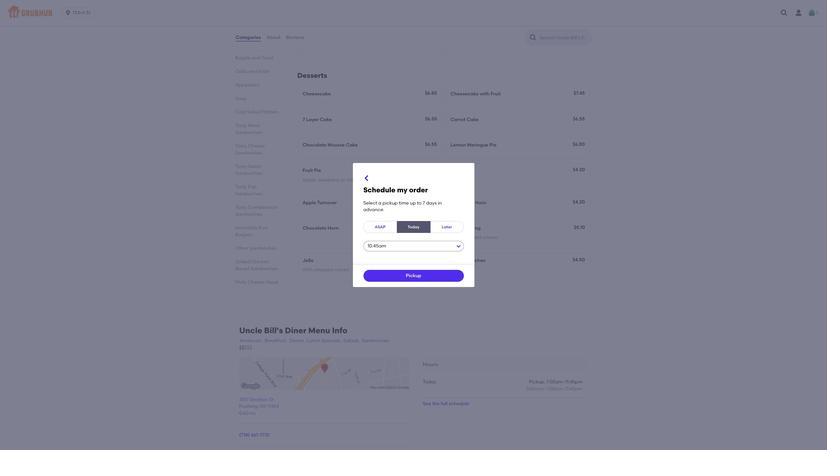 Task type: locate. For each thing, give the bounding box(es) containing it.
$4.50 for hamantaschen
[[573, 257, 585, 263]]

tasty inside tasty combination sandwiches
[[235, 205, 247, 210]]

cheesecake
[[303, 91, 331, 97], [451, 91, 479, 97]]

st inside button
[[86, 10, 91, 16]]

breakfast,
[[265, 338, 287, 344]]

sandwiches down fish
[[235, 191, 262, 197]]

$4.20 left later
[[425, 225, 437, 231]]

cheese inside tasty cheese sandwiches
[[248, 143, 265, 149]]

1 vertical spatial whipped
[[314, 267, 334, 273]]

cake for 7 layer cake
[[320, 117, 332, 123]]

salad right the cold
[[247, 109, 260, 115]]

chocolate for chocolate mousse cake
[[303, 142, 327, 148]]

11354
[[268, 404, 279, 410]]

$4.50 for jello
[[425, 257, 437, 263]]

123rd
[[73, 10, 85, 16]]

turnover
[[317, 200, 337, 206]]

1 vertical spatial chocolate
[[303, 226, 327, 231]]

horn right cinnamon
[[476, 200, 487, 206]]

toast down griddle
[[252, 28, 264, 34]]

tasty combination sandwiches
[[235, 205, 278, 217]]

tart
[[465, 168, 474, 174]]

with whipped cream.
[[451, 235, 499, 241], [303, 267, 351, 273]]

cold
[[235, 109, 246, 115]]

sandwiches up tasty salad sandwiches
[[235, 150, 262, 156]]

chicken
[[251, 259, 270, 265]]

1 horizontal spatial whipped
[[462, 235, 482, 241]]

1 chocolate from the top
[[303, 142, 327, 148]]

1 vertical spatial horn
[[328, 226, 339, 231]]

cheese
[[248, 143, 265, 149], [248, 280, 265, 285]]

diner
[[285, 326, 307, 336]]

linzer
[[451, 168, 464, 174]]

with whipped cream. for rice pudding
[[451, 235, 499, 241]]

the
[[248, 21, 255, 27], [433, 401, 440, 407]]

with whipped cream. down pudding
[[451, 235, 499, 241]]

0 vertical spatial 7:00am–11:45pm
[[547, 380, 583, 385]]

0 vertical spatial salad
[[247, 109, 260, 115]]

pudding
[[462, 226, 481, 231]]

st up 11354
[[270, 398, 274, 403]]

1 horizontal spatial 7
[[423, 200, 425, 206]]

linzer tart
[[451, 168, 474, 174]]

tasty inside "tasty fish sandwiches"
[[235, 184, 247, 190]]

st right 123rd
[[86, 10, 91, 16]]

cream.
[[483, 235, 499, 241], [335, 267, 351, 273]]

tasty for tasty meat sandwiches
[[235, 123, 247, 128]]

7 right to
[[423, 200, 425, 206]]

st
[[86, 10, 91, 16], [270, 398, 274, 403]]

0 horizontal spatial cake
[[320, 117, 332, 123]]

cake right layer
[[320, 117, 332, 123]]

1 horizontal spatial $4.50
[[573, 257, 585, 263]]

0 vertical spatial whipped
[[462, 235, 482, 241]]

with for rice pudding
[[451, 235, 461, 241]]

3 button
[[809, 7, 819, 19]]

$4.20 for cinnamon horn
[[573, 200, 585, 205]]

1 horizontal spatial fruit
[[491, 91, 501, 97]]

and left ends
[[249, 69, 258, 74]]

salads, button
[[343, 338, 360, 345]]

with for jello
[[303, 267, 313, 273]]

svg image
[[781, 9, 789, 17], [809, 9, 817, 17], [363, 174, 371, 182]]

$6.55 left lemon
[[425, 142, 437, 147]]

the for from
[[248, 21, 255, 27]]

$4.20 down the $6.00
[[573, 167, 585, 173]]

0 vertical spatial the
[[248, 21, 255, 27]]

with
[[480, 91, 490, 97]]

1 7:00am–11:45pm from the top
[[547, 380, 583, 385]]

and right bagels
[[252, 55, 261, 61]]

horn for chocolate horn
[[328, 226, 339, 231]]

0 vertical spatial with
[[451, 235, 461, 241]]

tasty down "tasty fish sandwiches" at the top
[[235, 205, 247, 210]]

0 horizontal spatial horn
[[328, 226, 339, 231]]

delivery:
[[527, 387, 546, 392]]

bagels
[[235, 55, 251, 61]]

1 vertical spatial cheese
[[248, 280, 265, 285]]

meringue
[[467, 142, 489, 148]]

cheese right philly
[[248, 280, 265, 285]]

2 cheesecake from the left
[[451, 91, 479, 97]]

$5.10
[[574, 225, 585, 231]]

sandwiches up incredible
[[235, 212, 262, 217]]

today down select a pickup time up to 7 days in advance.
[[408, 225, 420, 230]]

1 horizontal spatial horn
[[476, 200, 487, 206]]

3 tasty from the top
[[235, 164, 247, 169]]

0 vertical spatial cream.
[[483, 235, 499, 241]]

chocolate mousse cake
[[303, 142, 358, 148]]

cheesecake for cheesecake with fruit
[[451, 91, 479, 97]]

tasty inside tasty salad sandwiches
[[235, 164, 247, 169]]

$6.55 down $6.85
[[425, 116, 437, 122]]

dinner, button
[[289, 338, 305, 345]]

today inside button
[[408, 225, 420, 230]]

$6.55 for carrot cake
[[425, 116, 437, 122]]

fruit up apple,
[[303, 168, 313, 174]]

chocolate left 'mousse'
[[303, 142, 327, 148]]

order
[[409, 186, 428, 194]]

with
[[451, 235, 461, 241], [303, 267, 313, 273]]

$$$$$
[[239, 345, 252, 351]]

1 horizontal spatial today
[[423, 380, 437, 385]]

apple, blueberry or cherry.
[[303, 177, 362, 183]]

0 vertical spatial st
[[86, 10, 91, 16]]

tasty inside tasty meat sandwiches
[[235, 123, 247, 128]]

in
[[438, 200, 442, 206]]

1 vertical spatial the
[[433, 401, 440, 407]]

2 tasty from the top
[[235, 143, 247, 149]]

with whipped cream. for jello
[[303, 267, 351, 273]]

horn down turnover
[[328, 226, 339, 231]]

uncle
[[239, 326, 262, 336]]

pie up apple,
[[314, 168, 321, 174]]

cheesecake down "desserts"
[[303, 91, 331, 97]]

1 horizontal spatial cake
[[346, 142, 358, 148]]

(718) 661-1770 button
[[239, 432, 270, 439]]

from the griddle french toast
[[235, 21, 273, 34]]

cheese for sandwiches
[[248, 143, 265, 149]]

tasty for tasty fish sandwiches
[[235, 184, 247, 190]]

1 vertical spatial cream.
[[335, 267, 351, 273]]

and for toast
[[252, 55, 261, 61]]

and
[[252, 55, 261, 61], [249, 69, 258, 74]]

1 horizontal spatial pie
[[490, 142, 497, 148]]

0 horizontal spatial the
[[248, 21, 255, 27]]

svg image inside 3 button
[[809, 9, 817, 17]]

$4.20 left the in
[[425, 200, 437, 205]]

menu
[[309, 326, 330, 336]]

1 vertical spatial and
[[249, 69, 258, 74]]

0 vertical spatial pie
[[490, 142, 497, 148]]

cake right carrot
[[467, 117, 479, 123]]

$4.20 up "$5.10"
[[573, 200, 585, 205]]

0 vertical spatial toast
[[252, 28, 264, 34]]

tasty down tasty meat sandwiches
[[235, 143, 247, 149]]

st inside the 3017 stratton st flushing , ny 11354 0.60 mi
[[270, 398, 274, 403]]

1 horizontal spatial svg image
[[781, 9, 789, 17]]

2 $4.50 from the left
[[573, 257, 585, 263]]

1 tasty from the top
[[235, 123, 247, 128]]

tasty left meat
[[235, 123, 247, 128]]

7:00am–11:45pm right delivery:
[[547, 387, 583, 392]]

fruit
[[491, 91, 501, 97], [303, 168, 313, 174]]

0 horizontal spatial whipped
[[314, 267, 334, 273]]

0 vertical spatial horn
[[476, 200, 487, 206]]

$6.55 up the $6.00
[[573, 116, 585, 122]]

0 horizontal spatial pie
[[314, 168, 321, 174]]

1 horizontal spatial cream.
[[483, 235, 499, 241]]

0 vertical spatial cheese
[[248, 143, 265, 149]]

0 horizontal spatial with
[[303, 267, 313, 273]]

cheese down tasty meat sandwiches
[[248, 143, 265, 149]]

tasty inside tasty cheese sandwiches
[[235, 143, 247, 149]]

0 horizontal spatial 7
[[303, 117, 305, 123]]

up
[[410, 200, 416, 206]]

carrot cake
[[451, 117, 479, 123]]

1 horizontal spatial with whipped cream.
[[451, 235, 499, 241]]

whipped for jello
[[314, 267, 334, 273]]

0 horizontal spatial fruit
[[303, 168, 313, 174]]

$4.20 for linzer tart
[[573, 167, 585, 173]]

with down rice
[[451, 235, 461, 241]]

0.60
[[239, 411, 249, 417]]

0 vertical spatial today
[[408, 225, 420, 230]]

0 horizontal spatial cheesecake
[[303, 91, 331, 97]]

1 cheesecake from the left
[[303, 91, 331, 97]]

1 horizontal spatial with
[[451, 235, 461, 241]]

cherry.
[[347, 177, 362, 183]]

1 horizontal spatial st
[[270, 398, 274, 403]]

with down jello
[[303, 267, 313, 273]]

horn for cinnamon horn
[[476, 200, 487, 206]]

1 vertical spatial with
[[303, 267, 313, 273]]

0 horizontal spatial st
[[86, 10, 91, 16]]

1 vertical spatial today
[[423, 380, 437, 385]]

fruit pie
[[303, 168, 321, 174]]

the inside from the griddle french toast
[[248, 21, 255, 27]]

apple turnover
[[303, 200, 337, 206]]

cake right 'mousse'
[[346, 142, 358, 148]]

tasty meat sandwiches
[[235, 123, 262, 135]]

1 $4.50 from the left
[[425, 257, 437, 263]]

the right from
[[248, 21, 255, 27]]

123rd st
[[73, 10, 91, 16]]

or
[[341, 177, 346, 183]]

7:00am–11:45pm right pickup:
[[547, 380, 583, 385]]

carrot
[[451, 117, 466, 123]]

$4.50 up pickup button
[[425, 257, 437, 263]]

odds and ends
[[235, 69, 270, 74]]

with whipped cream. down jello
[[303, 267, 351, 273]]

toast inside from the griddle french toast
[[252, 28, 264, 34]]

a
[[379, 200, 382, 206]]

1 vertical spatial 7
[[423, 200, 425, 206]]

$7.45
[[574, 91, 585, 96]]

the inside button
[[433, 401, 440, 407]]

4 tasty from the top
[[235, 184, 247, 190]]

1 vertical spatial with whipped cream.
[[303, 267, 351, 273]]

schedule
[[449, 401, 470, 407]]

0 horizontal spatial cream.
[[335, 267, 351, 273]]

1 vertical spatial st
[[270, 398, 274, 403]]

grilled chicken breast sandwiches
[[235, 259, 278, 272]]

$6.00
[[573, 142, 585, 147]]

salad down tasty cheese sandwiches
[[248, 164, 261, 169]]

0 vertical spatial chocolate
[[303, 142, 327, 148]]

1 vertical spatial salad
[[248, 164, 261, 169]]

salad inside tasty salad sandwiches
[[248, 164, 261, 169]]

select a pickup time up to 7 days in advance.
[[364, 200, 442, 213]]

0 vertical spatial with whipped cream.
[[451, 235, 499, 241]]

7 left layer
[[303, 117, 305, 123]]

$4.50 down "$5.10"
[[573, 257, 585, 263]]

schedule
[[364, 186, 396, 194]]

1 horizontal spatial cheesecake
[[451, 91, 479, 97]]

1 vertical spatial 7:00am–11:45pm
[[547, 387, 583, 392]]

$4.20 for apple turnover
[[425, 200, 437, 205]]

today down hours
[[423, 380, 437, 385]]

salad
[[247, 109, 260, 115], [248, 164, 261, 169]]

3017
[[239, 398, 249, 403]]

1 vertical spatial fruit
[[303, 168, 313, 174]]

sandwiches
[[235, 130, 262, 135], [235, 150, 262, 156], [235, 171, 262, 176], [235, 191, 262, 197], [235, 212, 262, 217], [250, 246, 277, 251], [251, 266, 278, 272], [362, 338, 389, 344]]

rice
[[451, 226, 461, 231]]

1 vertical spatial pie
[[314, 168, 321, 174]]

incredible
[[235, 225, 258, 231]]

tasty down tasty cheese sandwiches
[[235, 164, 247, 169]]

1 horizontal spatial the
[[433, 401, 440, 407]]

tasty left fish
[[235, 184, 247, 190]]

fruit right with
[[491, 91, 501, 97]]

the for see
[[433, 401, 440, 407]]

0 vertical spatial and
[[252, 55, 261, 61]]

layer
[[306, 117, 319, 123]]

lemon meringue pie
[[451, 142, 497, 148]]

2 horizontal spatial svg image
[[809, 9, 817, 17]]

cheesecake left with
[[451, 91, 479, 97]]

the left full
[[433, 401, 440, 407]]

8
[[259, 225, 262, 231]]

sandwiches right salads,
[[362, 338, 389, 344]]

chocolate down the 'apple turnover'
[[303, 226, 327, 231]]

0 horizontal spatial with whipped cream.
[[303, 267, 351, 273]]

flushing
[[239, 404, 258, 410]]

toast
[[252, 28, 264, 34], [262, 55, 274, 61]]

pie right meringue
[[490, 142, 497, 148]]

breakfast, button
[[265, 338, 288, 345]]

2 chocolate from the top
[[303, 226, 327, 231]]

pie
[[490, 142, 497, 148], [314, 168, 321, 174]]

toast up ends
[[262, 55, 274, 61]]

0 horizontal spatial $4.50
[[425, 257, 437, 263]]

5 tasty from the top
[[235, 205, 247, 210]]

0 horizontal spatial svg image
[[363, 174, 371, 182]]

sandwiches down 'chicken'
[[251, 266, 278, 272]]

1 vertical spatial toast
[[262, 55, 274, 61]]

0 horizontal spatial today
[[408, 225, 420, 230]]

breast
[[235, 266, 250, 272]]



Task type: describe. For each thing, give the bounding box(es) containing it.
$6.85
[[425, 91, 437, 96]]

,
[[258, 404, 259, 410]]

dairy dishes
[[235, 41, 263, 47]]

hours
[[423, 362, 438, 368]]

american, button
[[239, 338, 263, 345]]

tasty fish sandwiches
[[235, 184, 262, 197]]

sandwiches inside uncle bill's diner menu info american, breakfast, dinner, lunch specials, salads, sandwiches $$$$$
[[362, 338, 389, 344]]

specials,
[[322, 338, 342, 344]]

7 inside select a pickup time up to 7 days in advance.
[[423, 200, 425, 206]]

french
[[235, 28, 251, 34]]

search icon image
[[530, 34, 537, 42]]

later button
[[430, 222, 464, 233]]

0 vertical spatial 7
[[303, 117, 305, 123]]

chocolate horn
[[303, 226, 339, 231]]

sandwiches inside grilled chicken breast sandwiches
[[251, 266, 278, 272]]

other
[[235, 246, 248, 251]]

Search Uncle Bill's Diner search field
[[539, 35, 590, 41]]

grilled
[[235, 259, 250, 265]]

7 layer cake
[[303, 117, 332, 123]]

rice pudding
[[451, 226, 481, 231]]

tasty for tasty combination sandwiches
[[235, 205, 247, 210]]

later
[[442, 225, 452, 230]]

bill's
[[264, 326, 283, 336]]

asap
[[375, 225, 386, 230]]

burgers
[[235, 232, 253, 238]]

pickup: 7:00am–11:45pm delivery: 7:00am–11:45pm
[[527, 380, 583, 392]]

sandwiches button
[[362, 338, 390, 345]]

apple,
[[303, 177, 317, 183]]

fish
[[248, 184, 257, 190]]

cake for chocolate mousse cake
[[346, 142, 358, 148]]

cheesecake with fruit
[[451, 91, 501, 97]]

advance.
[[364, 207, 385, 213]]

uncle bill's diner menu info american, breakfast, dinner, lunch specials, salads, sandwiches $$$$$
[[239, 326, 389, 351]]

split
[[322, 42, 332, 48]]

meat
[[248, 123, 260, 128]]

cheesecake for cheesecake
[[303, 91, 331, 97]]

sandwiches up 'chicken'
[[250, 246, 277, 251]]

today button
[[397, 222, 431, 233]]

incredible 8 oz. burgers
[[235, 225, 269, 238]]

and for ends
[[249, 69, 258, 74]]

2 horizontal spatial cake
[[467, 117, 479, 123]]

schedule my order
[[364, 186, 428, 194]]

$6.55 for lemon meringue pie
[[425, 142, 437, 147]]

lunch specials, button
[[307, 338, 342, 345]]

0 vertical spatial fruit
[[491, 91, 501, 97]]

3017 stratton st flushing , ny 11354 0.60 mi
[[239, 398, 279, 417]]

days
[[426, 200, 437, 206]]

dishes
[[248, 41, 263, 47]]

tasty salad sandwiches
[[235, 164, 262, 176]]

salads,
[[344, 338, 360, 344]]

(718) 661-1770
[[239, 433, 270, 438]]

svg image
[[65, 10, 71, 16]]

appetizers
[[235, 82, 259, 88]]

categories
[[236, 35, 261, 40]]

combination
[[248, 205, 278, 210]]

tasty for tasty salad sandwiches
[[235, 164, 247, 169]]

$4.20 for chocolate horn
[[425, 225, 437, 231]]

cream. for jello
[[335, 267, 351, 273]]

sandwiches inside tasty combination sandwiches
[[235, 212, 262, 217]]

about button
[[266, 26, 281, 50]]

cream. for rice pudding
[[483, 235, 499, 241]]

philly cheese steak
[[235, 280, 279, 285]]

apple
[[303, 200, 316, 206]]

banana
[[303, 42, 321, 48]]

cold salad platters
[[235, 109, 279, 115]]

reviews button
[[286, 26, 305, 50]]

sandwiches up fish
[[235, 171, 262, 176]]

sandwiches down meat
[[235, 130, 262, 135]]

ny
[[260, 404, 267, 410]]

cinnamon horn
[[451, 200, 487, 206]]

cheese for steak
[[248, 280, 265, 285]]

main navigation navigation
[[0, 0, 828, 26]]

info
[[332, 326, 348, 336]]

salad for cold
[[247, 109, 260, 115]]

banana split
[[303, 42, 332, 48]]

mousse
[[328, 142, 345, 148]]

select
[[364, 200, 378, 206]]

1770
[[260, 433, 270, 438]]

categories button
[[235, 26, 261, 50]]

chocolate for chocolate horn
[[303, 226, 327, 231]]

2 7:00am–11:45pm from the top
[[547, 387, 583, 392]]

philly
[[235, 280, 247, 285]]

see
[[423, 401, 432, 407]]

lunch
[[307, 338, 321, 344]]

desserts
[[298, 72, 327, 80]]

about
[[267, 35, 281, 40]]

oz.
[[263, 225, 269, 231]]

tasty for tasty cheese sandwiches
[[235, 143, 247, 149]]

blueberry
[[318, 177, 340, 183]]

pickup
[[406, 273, 422, 279]]

mi
[[250, 411, 256, 417]]

odds
[[235, 69, 248, 74]]

3
[[817, 10, 819, 15]]

dairy
[[235, 41, 247, 47]]

jello
[[303, 258, 314, 264]]

pickup
[[383, 200, 398, 206]]

hamantaschen
[[451, 258, 486, 264]]

to
[[417, 200, 422, 206]]

salad for tasty
[[248, 164, 261, 169]]

123rd st button
[[61, 8, 97, 18]]

full
[[441, 401, 448, 407]]

time
[[399, 200, 409, 206]]

whipped for rice pudding
[[462, 235, 482, 241]]

sandwiches inside tasty cheese sandwiches
[[235, 150, 262, 156]]

pickup button
[[364, 270, 464, 282]]

ends
[[259, 69, 270, 74]]



Task type: vqa. For each thing, say whether or not it's contained in the screenshot.
$$$$$
yes



